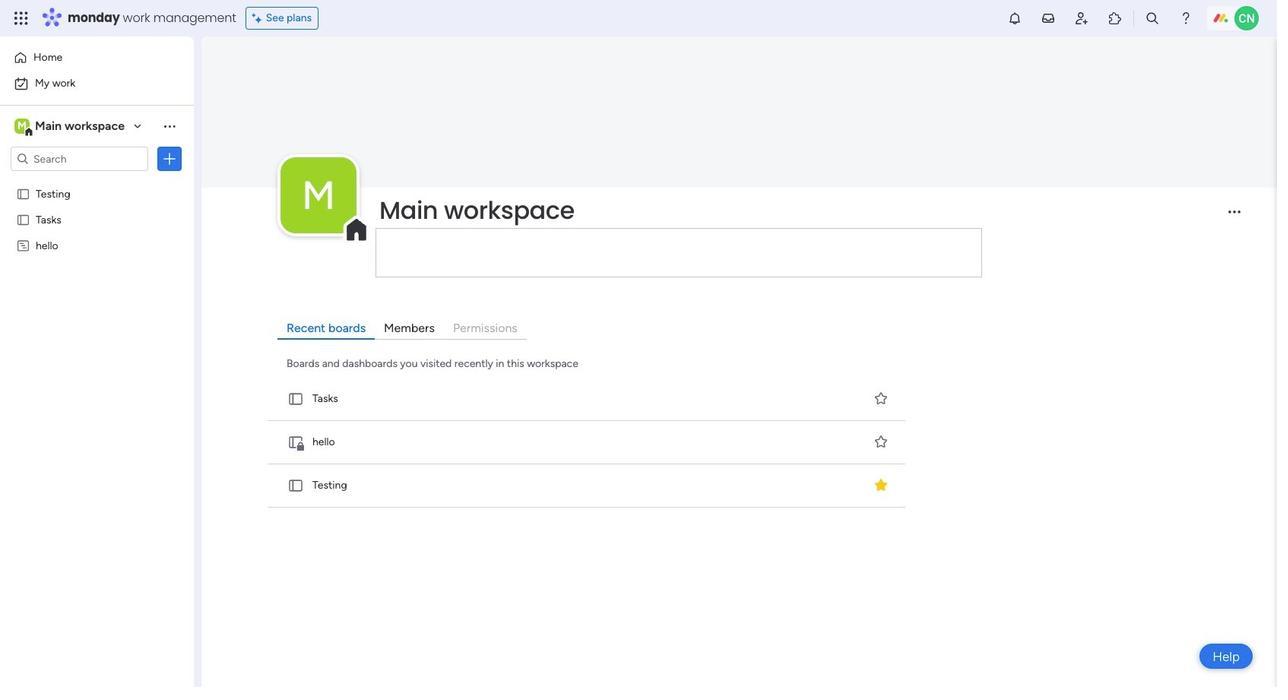 Task type: locate. For each thing, give the bounding box(es) containing it.
public board image for add to favorites icon
[[287, 391, 304, 407]]

workspace selection element
[[14, 117, 127, 137]]

0 vertical spatial public board image
[[287, 391, 304, 407]]

public board image down private board icon on the bottom left
[[287, 477, 304, 494]]

add to favorites image
[[874, 391, 889, 406]]

0 vertical spatial workspace image
[[14, 118, 30, 135]]

None field
[[376, 195, 1216, 226]]

select product image
[[14, 11, 29, 26]]

1 horizontal spatial workspace image
[[281, 157, 357, 233]]

2 vertical spatial option
[[0, 180, 194, 183]]

workspace image
[[14, 118, 30, 135], [281, 157, 357, 233]]

public board image up private board icon on the bottom left
[[287, 391, 304, 407]]

invite members image
[[1074, 11, 1089, 26]]

see plans image
[[252, 10, 266, 27]]

remove from favorites image
[[874, 478, 889, 493]]

0 horizontal spatial workspace image
[[14, 118, 30, 135]]

list box
[[0, 178, 194, 463]]

None text field
[[376, 228, 982, 277]]

option
[[9, 46, 185, 70], [9, 71, 185, 96], [0, 180, 194, 183]]

0 vertical spatial option
[[9, 46, 185, 70]]

2 public board image from the top
[[287, 477, 304, 494]]

quick search results list box
[[265, 378, 910, 508]]

public board image
[[16, 186, 30, 201], [16, 212, 30, 227]]

cool name image
[[1235, 6, 1259, 30]]

1 public board image from the top
[[287, 391, 304, 407]]

public board image
[[287, 391, 304, 407], [287, 477, 304, 494]]

workspace options image
[[162, 118, 177, 134]]

add to favorites image
[[874, 434, 889, 450]]

2 public board image from the top
[[16, 212, 30, 227]]

v2 ellipsis image
[[1229, 211, 1241, 224]]

0 vertical spatial public board image
[[16, 186, 30, 201]]

1 vertical spatial public board image
[[287, 477, 304, 494]]

1 vertical spatial public board image
[[16, 212, 30, 227]]

public board image for remove from favorites image
[[287, 477, 304, 494]]



Task type: describe. For each thing, give the bounding box(es) containing it.
notifications image
[[1007, 11, 1023, 26]]

private board image
[[287, 434, 304, 451]]

1 vertical spatial option
[[9, 71, 185, 96]]

monday marketplace image
[[1108, 11, 1123, 26]]

search everything image
[[1145, 11, 1160, 26]]

help image
[[1178, 11, 1194, 26]]

options image
[[162, 151, 177, 167]]

1 vertical spatial workspace image
[[281, 157, 357, 233]]

Search in workspace field
[[32, 150, 127, 168]]

1 public board image from the top
[[16, 186, 30, 201]]

update feed image
[[1041, 11, 1056, 26]]



Task type: vqa. For each thing, say whether or not it's contained in the screenshot.
Close 'icon'
no



